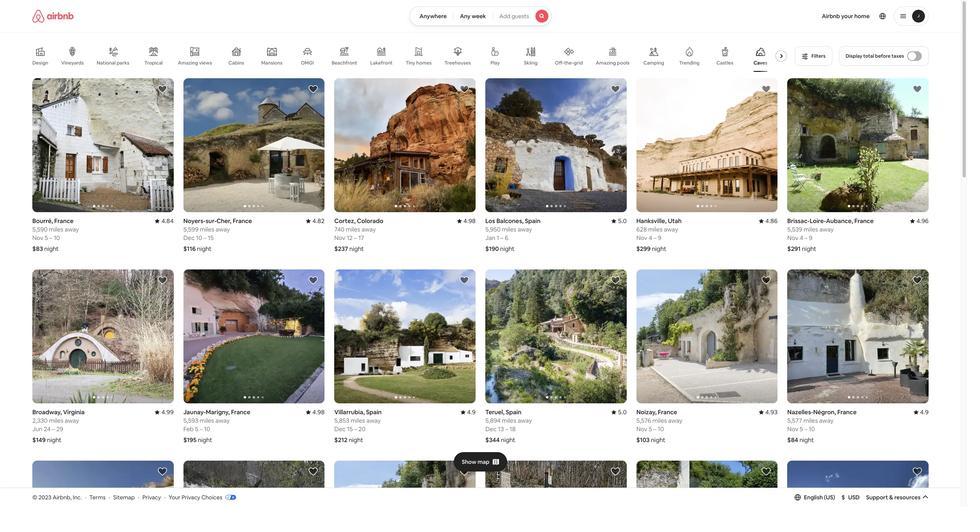 Task type: vqa. For each thing, say whether or not it's contained in the screenshot.


Task type: locate. For each thing, give the bounding box(es) containing it.
5,590
[[32, 226, 48, 234]]

4.82 out of 5 average rating image
[[306, 217, 325, 225]]

4.98 left los
[[463, 217, 476, 225]]

nov for cortez, colorado 740 miles away nov 12 – 17 $237 night
[[334, 234, 345, 242]]

amazing left the pools
[[596, 60, 616, 66]]

miles inside teruel, spain 5,894 miles away dec 13 – 18 $344 night
[[502, 418, 516, 425]]

cortez, colorado 740 miles away nov 12 – 17 $237 night
[[334, 217, 383, 253]]

france right "marigny,"
[[231, 409, 250, 417]]

9 down hanksville,
[[658, 234, 661, 242]]

dec down 5,599
[[183, 234, 195, 242]]

amazing pools
[[596, 60, 630, 66]]

2 horizontal spatial spain
[[525, 217, 541, 225]]

2 horizontal spatial dec
[[485, 426, 497, 434]]

spain inside teruel, spain 5,894 miles away dec 13 – 18 $344 night
[[506, 409, 521, 417]]

spain right villarrubia,
[[366, 409, 382, 417]]

national parks
[[97, 60, 129, 66]]

miles up 29
[[49, 418, 63, 425]]

– down brissac-
[[805, 234, 808, 242]]

privacy left your
[[142, 494, 161, 502]]

night right $103
[[651, 437, 665, 445]]

away right 5,590
[[65, 226, 79, 234]]

cortez,
[[334, 217, 356, 225]]

dec down 5,894
[[485, 426, 497, 434]]

nov down 5,577
[[787, 426, 798, 434]]

nov inside the hanksville, utah 628 miles away nov 4 – 9 $299 night
[[636, 234, 647, 242]]

miles inside brissac-loire-aubance, france 5,539 miles away nov 4 – 9 $291 night
[[804, 226, 818, 234]]

privacy right your
[[182, 494, 200, 502]]

4.98 out of 5 average rating image
[[457, 217, 476, 225], [306, 409, 325, 417]]

4.9 for nazelles-négron, france 5,577 miles away nov 5 – 10 $84 night
[[920, 409, 929, 417]]

france right cher,
[[233, 217, 252, 225]]

$ usd
[[842, 495, 860, 502]]

1 4.9 out of 5 average rating image from the left
[[461, 409, 476, 417]]

france
[[54, 217, 74, 225], [233, 217, 252, 225], [854, 217, 874, 225], [231, 409, 250, 417], [658, 409, 677, 417], [837, 409, 857, 417]]

nov inside nazelles-négron, france 5,577 miles away nov 5 – 10 $84 night
[[787, 426, 798, 434]]

20
[[359, 426, 366, 434]]

5 inside nazelles-négron, france 5,577 miles away nov 5 – 10 $84 night
[[800, 426, 803, 434]]

choices
[[201, 494, 222, 502]]

1 horizontal spatial 4.9
[[920, 409, 929, 417]]

tropical
[[144, 60, 163, 66]]

miles down "nazelles-"
[[803, 418, 818, 425]]

$103
[[636, 437, 650, 445]]

4.84 out of 5 average rating image
[[155, 217, 174, 225]]

5 right feb at bottom
[[195, 426, 198, 434]]

0 horizontal spatial 4.98 out of 5 average rating image
[[306, 409, 325, 417]]

taxes
[[892, 53, 904, 59]]

10 for –
[[196, 234, 202, 242]]

15 down 5,853
[[347, 426, 353, 434]]

dec for villarrubia, spain
[[334, 426, 346, 434]]

away inside noizay, france 5,576 miles away nov 5 – 10 $103 night
[[668, 418, 683, 425]]

10 inside noyers-sur-cher, france 5,599 miles away dec 10 – 15 $116 night
[[196, 234, 202, 242]]

away down the utah
[[664, 226, 678, 234]]

away right 5,853
[[366, 418, 381, 425]]

anywhere
[[419, 13, 447, 20]]

5 inside jaunay-marigny, france 5,593 miles away feb 5 – 10 $195 night
[[195, 426, 198, 434]]

5 down 5,576 at right
[[649, 426, 652, 434]]

– right 24
[[52, 426, 55, 434]]

miles up the 12
[[346, 226, 360, 234]]

sitemap link
[[113, 494, 135, 502]]

1 horizontal spatial 4.98 out of 5 average rating image
[[457, 217, 476, 225]]

spain right balcones,
[[525, 217, 541, 225]]

2 5.0 from the top
[[618, 409, 627, 417]]

0 horizontal spatial 15
[[208, 234, 214, 242]]

usd
[[848, 495, 860, 502]]

nov down 5,539 on the top right of the page
[[787, 234, 798, 242]]

5.0
[[618, 217, 627, 225], [618, 409, 627, 417]]

2 4 from the left
[[800, 234, 803, 242]]

2,330
[[32, 418, 48, 425]]

1 vertical spatial 15
[[347, 426, 353, 434]]

·
[[85, 494, 86, 502], [109, 494, 110, 502], [138, 494, 139, 502], [164, 494, 165, 502]]

· right terms
[[109, 494, 110, 502]]

los
[[485, 217, 495, 225]]

night right $84
[[800, 437, 814, 445]]

4.98 out of 5 average rating image for cortez, colorado 740 miles away nov 12 – 17 $237 night
[[457, 217, 476, 225]]

add to wishlist: teruel, spain image
[[610, 276, 620, 286]]

away right 5,894
[[518, 418, 532, 425]]

trending
[[679, 60, 700, 66]]

away inside jaunay-marigny, france 5,593 miles away feb 5 – 10 $195 night
[[215, 418, 230, 425]]

0 horizontal spatial dec
[[183, 234, 195, 242]]

dec for teruel, spain
[[485, 426, 497, 434]]

night right $291
[[802, 245, 816, 253]]

– left 20
[[354, 426, 357, 434]]

add to wishlist: lunay, france image
[[762, 468, 771, 477]]

1 horizontal spatial 9
[[809, 234, 812, 242]]

– inside brissac-loire-aubance, france 5,539 miles away nov 4 – 9 $291 night
[[805, 234, 808, 242]]

10 for $83
[[54, 234, 60, 242]]

show
[[462, 459, 476, 466]]

1 vertical spatial 5.0
[[618, 409, 627, 417]]

0 horizontal spatial privacy
[[142, 494, 161, 502]]

1 privacy from the left
[[142, 494, 161, 502]]

1 · from the left
[[85, 494, 86, 502]]

1 5.0 from the top
[[618, 217, 627, 225]]

night down 6 on the top of page
[[500, 245, 515, 253]]

group containing national parks
[[32, 40, 790, 72]]

0 vertical spatial 5.0
[[618, 217, 627, 225]]

– down "nazelles-"
[[804, 426, 807, 434]]

add to wishlist: los balcones, spain image
[[610, 84, 620, 94]]

add to wishlist: noyers-sur-cher, france image
[[308, 84, 318, 94]]

nov down 5,576 at right
[[636, 426, 647, 434]]

4.9 out of 5 average rating image
[[461, 409, 476, 417], [914, 409, 929, 417]]

1 horizontal spatial 4.98
[[463, 217, 476, 225]]

away down balcones,
[[518, 226, 532, 234]]

4.98
[[463, 217, 476, 225], [312, 409, 325, 417]]

2 privacy from the left
[[182, 494, 200, 502]]

amazing views
[[178, 60, 212, 66]]

– left 17 on the left of the page
[[354, 234, 357, 242]]

5 down 5,590
[[45, 234, 48, 242]]

night down 20
[[349, 437, 363, 445]]

négron,
[[813, 409, 836, 417]]

4.98 left villarrubia,
[[312, 409, 325, 417]]

miles inside noizay, france 5,576 miles away nov 5 – 10 $103 night
[[652, 418, 667, 425]]

dec
[[183, 234, 195, 242], [485, 426, 497, 434], [334, 426, 346, 434]]

miles down bourré,
[[49, 226, 63, 234]]

away down "marigny,"
[[215, 418, 230, 425]]

miles down balcones,
[[502, 226, 516, 234]]

away inside the hanksville, utah 628 miles away nov 4 – 9 $299 night
[[664, 226, 678, 234]]

add
[[499, 13, 510, 20]]

0 horizontal spatial 4.9 out of 5 average rating image
[[461, 409, 476, 417]]

10 for $103
[[658, 426, 664, 434]]

0 vertical spatial 4.98
[[463, 217, 476, 225]]

– down noizay,
[[653, 426, 656, 434]]

miles inside los balcones, spain 5,950 miles away jan 1 – 6 $190 night
[[502, 226, 516, 234]]

– inside teruel, spain 5,894 miles away dec 13 – 18 $344 night
[[505, 426, 508, 434]]

0 horizontal spatial 9
[[658, 234, 661, 242]]

add to wishlist: nazelles-négron, france image
[[913, 276, 922, 286]]

miles inside noyers-sur-cher, france 5,599 miles away dec 10 – 15 $116 night
[[200, 226, 214, 234]]

night right $83
[[44, 245, 59, 253]]

10 inside bourré, france 5,590 miles away nov 5 – 10 $83 night
[[54, 234, 60, 242]]

national
[[97, 60, 116, 66]]

balcones,
[[496, 217, 524, 225]]

– inside jaunay-marigny, france 5,593 miles away feb 5 – 10 $195 night
[[200, 426, 203, 434]]

2 · from the left
[[109, 494, 110, 502]]

$116
[[183, 245, 196, 253]]

add to wishlist: vouvray, france image
[[308, 468, 318, 477]]

cher,
[[217, 217, 231, 225]]

villarrubia,
[[334, 409, 365, 417]]

map
[[478, 459, 489, 466]]

15 down the sur-
[[208, 234, 214, 242]]

jun
[[32, 426, 42, 434]]

5 inside noizay, france 5,576 miles away nov 5 – 10 $103 night
[[649, 426, 652, 434]]

– right 13
[[505, 426, 508, 434]]

· left your
[[164, 494, 165, 502]]

1 horizontal spatial spain
[[506, 409, 521, 417]]

1 vertical spatial 4.98 out of 5 average rating image
[[306, 409, 325, 417]]

nov inside cortez, colorado 740 miles away nov 12 – 17 $237 night
[[334, 234, 345, 242]]

nov inside bourré, france 5,590 miles away nov 5 – 10 $83 night
[[32, 234, 43, 242]]

guests
[[512, 13, 529, 20]]

terms link
[[89, 494, 106, 502]]

miles down hanksville,
[[648, 226, 663, 234]]

night down 18
[[501, 437, 515, 445]]

– down the sur-
[[203, 234, 206, 242]]

group
[[32, 40, 790, 72], [32, 78, 174, 213], [183, 78, 325, 213], [334, 78, 476, 213], [485, 78, 627, 213], [636, 78, 778, 213], [787, 78, 929, 213], [32, 270, 174, 404], [183, 270, 325, 404], [334, 270, 476, 404], [485, 270, 627, 404], [636, 270, 778, 404], [787, 270, 929, 404], [32, 462, 174, 508], [183, 462, 325, 508], [334, 462, 476, 508], [485, 462, 627, 508], [636, 462, 778, 508], [787, 462, 929, 508]]

lakefront
[[370, 60, 393, 66]]

miles down "marigny,"
[[200, 418, 214, 425]]

0 horizontal spatial 4.98
[[312, 409, 325, 417]]

2 4.9 out of 5 average rating image from the left
[[914, 409, 929, 417]]

privacy
[[142, 494, 161, 502], [182, 494, 200, 502]]

france inside noyers-sur-cher, france 5,599 miles away dec 10 – 15 $116 night
[[233, 217, 252, 225]]

nov down 740
[[334, 234, 345, 242]]

dec inside teruel, spain 5,894 miles away dec 13 – 18 $344 night
[[485, 426, 497, 434]]

miles
[[49, 226, 63, 234], [502, 226, 516, 234], [200, 226, 214, 234], [346, 226, 360, 234], [648, 226, 663, 234], [804, 226, 818, 234], [49, 418, 63, 425], [502, 418, 516, 425], [200, 418, 214, 425], [351, 418, 365, 425], [652, 418, 667, 425], [803, 418, 818, 425]]

2 4.9 from the left
[[920, 409, 929, 417]]

4.98 for jaunay-marigny, france 5,593 miles away feb 5 – 10 $195 night
[[312, 409, 325, 417]]

mansions
[[261, 60, 282, 66]]

any
[[460, 13, 470, 20]]

© 2023 airbnb, inc. ·
[[32, 494, 86, 502]]

add to wishlist: cortez, colorado image
[[459, 84, 469, 94]]

nov inside brissac-loire-aubance, france 5,539 miles away nov 4 – 9 $291 night
[[787, 234, 798, 242]]

views
[[199, 60, 212, 66]]

5 down 5,577
[[800, 426, 803, 434]]

628
[[636, 226, 647, 234]]

– right 1
[[500, 234, 503, 242]]

4 up the $299
[[649, 234, 652, 242]]

night right $116
[[197, 245, 211, 253]]

night inside teruel, spain 5,894 miles away dec 13 – 18 $344 night
[[501, 437, 515, 445]]

design
[[32, 60, 48, 66]]

5.0 for los balcones, spain 5,950 miles away jan 1 – 6 $190 night
[[618, 217, 627, 225]]

1 9 from the left
[[658, 234, 661, 242]]

nov down 5,590
[[32, 234, 43, 242]]

5,539
[[787, 226, 802, 234]]

add to wishlist: broadway, virginia image
[[157, 276, 167, 286]]

1 horizontal spatial amazing
[[596, 60, 616, 66]]

none search field containing anywhere
[[409, 6, 552, 26]]

miles inside broadway, virginia 2,330 miles away jun 24 – 29 $149 night
[[49, 418, 63, 425]]

1 4.9 from the left
[[467, 409, 476, 417]]

before
[[875, 53, 891, 59]]

4.86 out of 5 average rating image
[[759, 217, 778, 225]]

dec inside noyers-sur-cher, france 5,599 miles away dec 10 – 15 $116 night
[[183, 234, 195, 242]]

18
[[510, 426, 516, 434]]

night down 17 on the left of the page
[[349, 245, 364, 253]]

5.0 out of 5 average rating image
[[612, 217, 627, 225]]

play
[[491, 60, 500, 66]]

0 vertical spatial 4.98 out of 5 average rating image
[[457, 217, 476, 225]]

night inside the hanksville, utah 628 miles away nov 4 – 9 $299 night
[[652, 245, 666, 253]]

away
[[65, 226, 79, 234], [518, 226, 532, 234], [216, 226, 230, 234], [362, 226, 376, 234], [664, 226, 678, 234], [819, 226, 834, 234], [65, 418, 79, 425], [518, 418, 532, 425], [215, 418, 230, 425], [366, 418, 381, 425], [668, 418, 683, 425], [819, 418, 834, 425]]

5.0 left hanksville,
[[618, 217, 627, 225]]

nov inside noizay, france 5,576 miles away nov 5 – 10 $103 night
[[636, 426, 647, 434]]

5,853
[[334, 418, 349, 425]]

week
[[472, 13, 486, 20]]

1 horizontal spatial 4.9 out of 5 average rating image
[[914, 409, 929, 417]]

None search field
[[409, 6, 552, 26]]

nov for hanksville, utah 628 miles away nov 4 – 9 $299 night
[[636, 234, 647, 242]]

terms
[[89, 494, 106, 502]]

airbnb,
[[53, 494, 72, 502]]

miles down loire-
[[804, 226, 818, 234]]

france right bourré,
[[54, 217, 74, 225]]

tiny
[[406, 60, 415, 66]]

1 horizontal spatial privacy
[[182, 494, 200, 502]]

1 horizontal spatial 15
[[347, 426, 353, 434]]

france right the aubance,
[[854, 217, 874, 225]]

airbnb your home link
[[817, 8, 875, 25]]

– inside noizay, france 5,576 miles away nov 5 – 10 $103 night
[[653, 426, 656, 434]]

support & resources
[[866, 495, 921, 502]]

– right feb at bottom
[[200, 426, 203, 434]]

night inside bourré, france 5,590 miles away nov 5 – 10 $83 night
[[44, 245, 59, 253]]

night right the $299
[[652, 245, 666, 253]]

4.98 out of 5 average rating image left los
[[457, 217, 476, 225]]

virginia
[[63, 409, 85, 417]]

4 · from the left
[[164, 494, 165, 502]]

english (us)
[[804, 495, 835, 502]]

utah
[[668, 217, 682, 225]]

miles down the sur-
[[200, 226, 214, 234]]

add to wishlist: moab, utah image
[[913, 468, 922, 477]]

4 inside brissac-loire-aubance, france 5,539 miles away nov 4 – 9 $291 night
[[800, 234, 803, 242]]

0 horizontal spatial spain
[[366, 409, 382, 417]]

0 vertical spatial 15
[[208, 234, 214, 242]]

amazing left the views
[[178, 60, 198, 66]]

away down colorado
[[362, 226, 376, 234]]

1 vertical spatial 4.98
[[312, 409, 325, 417]]

away down loire-
[[819, 226, 834, 234]]

– inside noyers-sur-cher, france 5,599 miles away dec 10 – 15 $116 night
[[203, 234, 206, 242]]

away down the virginia at the bottom of the page
[[65, 418, 79, 425]]

add to wishlist: brissac-loire-aubance, france image
[[913, 84, 922, 94]]

miles up 18
[[502, 418, 516, 425]]

1 horizontal spatial 4
[[800, 234, 803, 242]]

spain for 4.9
[[366, 409, 382, 417]]

nov for noizay, france 5,576 miles away nov 5 – 10 $103 night
[[636, 426, 647, 434]]

5.0 left noizay,
[[618, 409, 627, 417]]

dec down 5,853
[[334, 426, 346, 434]]

4.96 out of 5 average rating image
[[910, 217, 929, 225]]

miles up 20
[[351, 418, 365, 425]]

10 inside noizay, france 5,576 miles away nov 5 – 10 $103 night
[[658, 426, 664, 434]]

pools
[[617, 60, 630, 66]]

france right négron,
[[837, 409, 857, 417]]

away inside nazelles-négron, france 5,577 miles away nov 5 – 10 $84 night
[[819, 418, 834, 425]]

any week button
[[453, 6, 493, 26]]

miles down noizay,
[[652, 418, 667, 425]]

night right $195
[[198, 437, 212, 445]]

0 horizontal spatial 4
[[649, 234, 652, 242]]

spain inside the villarrubia, spain 5,853 miles away dec 15 – 20 $212 night
[[366, 409, 382, 417]]

15 inside the villarrubia, spain 5,853 miles away dec 15 – 20 $212 night
[[347, 426, 353, 434]]

night down 29
[[47, 437, 61, 445]]

– inside the hanksville, utah 628 miles away nov 4 – 9 $299 night
[[654, 234, 657, 242]]

away down cher,
[[216, 226, 230, 234]]

away inside los balcones, spain 5,950 miles away jan 1 – 6 $190 night
[[518, 226, 532, 234]]

4.98 out of 5 average rating image left villarrubia,
[[306, 409, 325, 417]]

teruel, spain 5,894 miles away dec 13 – 18 $344 night
[[485, 409, 532, 445]]

homes
[[416, 60, 432, 66]]

13
[[498, 426, 504, 434]]

away inside teruel, spain 5,894 miles away dec 13 – 18 $344 night
[[518, 418, 532, 425]]

france inside bourré, france 5,590 miles away nov 5 – 10 $83 night
[[54, 217, 74, 225]]

· right "inc."
[[85, 494, 86, 502]]

9 down loire-
[[809, 234, 812, 242]]

airbnb your home
[[822, 13, 870, 20]]

spain
[[525, 217, 541, 225], [506, 409, 521, 417], [366, 409, 382, 417]]

4 down 5,539 on the top right of the page
[[800, 234, 803, 242]]

spain up 18
[[506, 409, 521, 417]]

&
[[889, 495, 893, 502]]

parks
[[117, 60, 129, 66]]

nov down 628
[[636, 234, 647, 242]]

15
[[208, 234, 214, 242], [347, 426, 353, 434]]

1 4 from the left
[[649, 234, 652, 242]]

9
[[658, 234, 661, 242], [809, 234, 812, 242]]

29
[[56, 426, 63, 434]]

– down hanksville,
[[654, 234, 657, 242]]

1 horizontal spatial dec
[[334, 426, 346, 434]]

10
[[54, 234, 60, 242], [196, 234, 202, 242], [204, 426, 210, 434], [658, 426, 664, 434], [809, 426, 815, 434]]

brissac-loire-aubance, france 5,539 miles away nov 4 – 9 $291 night
[[787, 217, 874, 253]]

0 horizontal spatial amazing
[[178, 60, 198, 66]]

3 · from the left
[[138, 494, 139, 502]]

· left privacy "link"
[[138, 494, 139, 502]]

2 9 from the left
[[809, 234, 812, 242]]

france right noizay,
[[658, 409, 677, 417]]

amazing for amazing views
[[178, 60, 198, 66]]

night inside nazelles-négron, france 5,577 miles away nov 5 – 10 $84 night
[[800, 437, 814, 445]]

away down négron,
[[819, 418, 834, 425]]

away right 5,576 at right
[[668, 418, 683, 425]]

dec inside the villarrubia, spain 5,853 miles away dec 15 – 20 $212 night
[[334, 426, 346, 434]]

0 horizontal spatial 4.9
[[467, 409, 476, 417]]

night inside noyers-sur-cher, france 5,599 miles away dec 10 – 15 $116 night
[[197, 245, 211, 253]]

– down bourré,
[[49, 234, 52, 242]]

home
[[854, 13, 870, 20]]



Task type: describe. For each thing, give the bounding box(es) containing it.
10 inside nazelles-négron, france 5,577 miles away nov 5 – 10 $84 night
[[809, 426, 815, 434]]

miles inside bourré, france 5,590 miles away nov 5 – 10 $83 night
[[49, 226, 63, 234]]

4.98 for cortez, colorado 740 miles away nov 12 – 17 $237 night
[[463, 217, 476, 225]]

france inside nazelles-négron, france 5,577 miles away nov 5 – 10 $84 night
[[837, 409, 857, 417]]

add guests button
[[493, 6, 552, 26]]

omg!
[[301, 60, 314, 66]]

12
[[347, 234, 353, 242]]

your privacy choices link
[[169, 494, 236, 502]]

english
[[804, 495, 823, 502]]

add to wishlist: hanksville, utah image
[[762, 84, 771, 94]]

vineyards
[[61, 60, 84, 66]]

anywhere button
[[409, 6, 454, 26]]

miles inside jaunay-marigny, france 5,593 miles away feb 5 – 10 $195 night
[[200, 418, 214, 425]]

– inside nazelles-négron, france 5,577 miles away nov 5 – 10 $84 night
[[804, 426, 807, 434]]

display total before taxes
[[846, 53, 904, 59]]

miles inside nazelles-négron, france 5,577 miles away nov 5 – 10 $84 night
[[803, 418, 818, 425]]

bourré, france 5,590 miles away nov 5 – 10 $83 night
[[32, 217, 79, 253]]

away inside brissac-loire-aubance, france 5,539 miles away nov 4 – 9 $291 night
[[819, 226, 834, 234]]

night inside noizay, france 5,576 miles away nov 5 – 10 $103 night
[[651, 437, 665, 445]]

4.98 out of 5 average rating image for jaunay-marigny, france 5,593 miles away feb 5 – 10 $195 night
[[306, 409, 325, 417]]

4.93 out of 5 average rating image
[[759, 409, 778, 417]]

spain for 5.0
[[506, 409, 521, 417]]

add guests
[[499, 13, 529, 20]]

hanksville,
[[636, 217, 667, 225]]

feb
[[183, 426, 194, 434]]

away inside bourré, france 5,590 miles away nov 5 – 10 $83 night
[[65, 226, 79, 234]]

away inside broadway, virginia 2,330 miles away jun 24 – 29 $149 night
[[65, 418, 79, 425]]

4.9 out of 5 average rating image for villarrubia, spain 5,853 miles away dec 15 – 20 $212 night
[[461, 409, 476, 417]]

bourré,
[[32, 217, 53, 225]]

noizay,
[[636, 409, 657, 417]]

your
[[841, 13, 853, 20]]

– inside cortez, colorado 740 miles away nov 12 – 17 $237 night
[[354, 234, 357, 242]]

4.99
[[161, 409, 174, 417]]

total
[[863, 53, 874, 59]]

$237
[[334, 245, 348, 253]]

4.96
[[916, 217, 929, 225]]

5.0 out of 5 average rating image
[[612, 409, 627, 417]]

brissac-
[[787, 217, 810, 225]]

4.82
[[312, 217, 325, 225]]

(us)
[[824, 495, 835, 502]]

amazing for amazing pools
[[596, 60, 616, 66]]

miles inside the villarrubia, spain 5,853 miles away dec 15 – 20 $212 night
[[351, 418, 365, 425]]

loire-
[[810, 217, 826, 225]]

noyers-sur-cher, france 5,599 miles away dec 10 – 15 $116 night
[[183, 217, 252, 253]]

grid
[[574, 60, 583, 66]]

miles inside cortez, colorado 740 miles away nov 12 – 17 $237 night
[[346, 226, 360, 234]]

5,593
[[183, 418, 198, 425]]

colorado
[[357, 217, 383, 225]]

off-the-grid
[[555, 60, 583, 66]]

profile element
[[561, 0, 929, 32]]

5 inside bourré, france 5,590 miles away nov 5 – 10 $83 night
[[45, 234, 48, 242]]

add to wishlist: río de baza, spain image
[[157, 468, 167, 477]]

castles
[[716, 60, 733, 66]]

france inside noizay, france 5,576 miles away nov 5 – 10 $103 night
[[658, 409, 677, 417]]

night inside jaunay-marigny, france 5,593 miles away feb 5 – 10 $195 night
[[198, 437, 212, 445]]

display
[[846, 53, 862, 59]]

france inside jaunay-marigny, france 5,593 miles away feb 5 – 10 $195 night
[[231, 409, 250, 417]]

night inside brissac-loire-aubance, france 5,539 miles away nov 4 – 9 $291 night
[[802, 245, 816, 253]]

away inside cortez, colorado 740 miles away nov 12 – 17 $237 night
[[362, 226, 376, 234]]

4.99 out of 5 average rating image
[[155, 409, 174, 417]]

hanksville, utah 628 miles away nov 4 – 9 $299 night
[[636, 217, 682, 253]]

4.86
[[765, 217, 778, 225]]

©
[[32, 494, 37, 502]]

$291
[[787, 245, 801, 253]]

camping
[[643, 60, 664, 66]]

4.9 for villarrubia, spain 5,853 miles away dec 15 – 20 $212 night
[[467, 409, 476, 417]]

5,894
[[485, 418, 501, 425]]

privacy link
[[142, 494, 161, 502]]

nazelles-
[[787, 409, 813, 417]]

10 inside jaunay-marigny, france 5,593 miles away feb 5 – 10 $195 night
[[204, 426, 210, 434]]

your privacy choices
[[169, 494, 222, 502]]

miles inside the hanksville, utah 628 miles away nov 4 – 9 $299 night
[[648, 226, 663, 234]]

resources
[[894, 495, 921, 502]]

night inside the villarrubia, spain 5,853 miles away dec 15 – 20 $212 night
[[349, 437, 363, 445]]

away inside noyers-sur-cher, france 5,599 miles away dec 10 – 15 $116 night
[[216, 226, 230, 234]]

filters button
[[795, 46, 832, 66]]

$299
[[636, 245, 651, 253]]

night inside cortez, colorado 740 miles away nov 12 – 17 $237 night
[[349, 245, 364, 253]]

– inside the villarrubia, spain 5,853 miles away dec 15 – 20 $212 night
[[354, 426, 357, 434]]

add to wishlist: jaunay-marigny, france image
[[308, 276, 318, 286]]

treehouses
[[445, 60, 471, 66]]

15 inside noyers-sur-cher, france 5,599 miles away dec 10 – 15 $116 night
[[208, 234, 214, 242]]

broadway, virginia 2,330 miles away jun 24 – 29 $149 night
[[32, 409, 85, 445]]

$344
[[485, 437, 500, 445]]

jaunay-
[[183, 409, 206, 417]]

2023
[[38, 494, 51, 502]]

– inside los balcones, spain 5,950 miles away jan 1 – 6 $190 night
[[500, 234, 503, 242]]

show map
[[462, 459, 489, 466]]

away inside the villarrubia, spain 5,853 miles away dec 15 – 20 $212 night
[[366, 418, 381, 425]]

4 inside the hanksville, utah 628 miles away nov 4 – 9 $299 night
[[649, 234, 652, 242]]

5.0 for teruel, spain 5,894 miles away dec 13 – 18 $344 night
[[618, 409, 627, 417]]

6
[[505, 234, 508, 242]]

add to wishlist: noizay, france image
[[459, 468, 469, 477]]

4.93
[[765, 409, 778, 417]]

aubance,
[[826, 217, 853, 225]]

9 inside brissac-loire-aubance, france 5,539 miles away nov 4 – 9 $291 night
[[809, 234, 812, 242]]

any week
[[460, 13, 486, 20]]

5,577
[[787, 418, 802, 425]]

spain inside los balcones, spain 5,950 miles away jan 1 – 6 $190 night
[[525, 217, 541, 225]]

17
[[358, 234, 364, 242]]

english (us) button
[[794, 495, 835, 502]]

5,576
[[636, 418, 651, 425]]

add to wishlist: saint-ouen-les-vignes, france image
[[610, 468, 620, 477]]

jan
[[485, 234, 495, 242]]

villarrubia, spain 5,853 miles away dec 15 – 20 $212 night
[[334, 409, 382, 445]]

night inside los balcones, spain 5,950 miles away jan 1 – 6 $190 night
[[500, 245, 515, 253]]

4.84
[[161, 217, 174, 225]]

$149
[[32, 437, 46, 445]]

– inside bourré, france 5,590 miles away nov 5 – 10 $83 night
[[49, 234, 52, 242]]

tiny homes
[[406, 60, 432, 66]]

add to wishlist: bourré, france image
[[157, 84, 167, 94]]

$195
[[183, 437, 196, 445]]

off-
[[555, 60, 564, 66]]

show map button
[[454, 453, 507, 472]]

add to wishlist: noizay, france image
[[762, 276, 771, 286]]

– inside broadway, virginia 2,330 miles away jun 24 – 29 $149 night
[[52, 426, 55, 434]]

night inside broadway, virginia 2,330 miles away jun 24 – 29 $149 night
[[47, 437, 61, 445]]

nov for bourré, france 5,590 miles away nov 5 – 10 $83 night
[[32, 234, 43, 242]]

your
[[169, 494, 180, 502]]

skiing
[[524, 60, 538, 66]]

4.9 out of 5 average rating image for nazelles-négron, france 5,577 miles away nov 5 – 10 $84 night
[[914, 409, 929, 417]]

france inside brissac-loire-aubance, france 5,539 miles away nov 4 – 9 $291 night
[[854, 217, 874, 225]]

support & resources button
[[866, 495, 929, 502]]

9 inside the hanksville, utah 628 miles away nov 4 – 9 $299 night
[[658, 234, 661, 242]]

broadway,
[[32, 409, 62, 417]]

beachfront
[[332, 60, 357, 66]]

jaunay-marigny, france 5,593 miles away feb 5 – 10 $195 night
[[183, 409, 250, 445]]

add to wishlist: villarrubia, spain image
[[459, 276, 469, 286]]

noyers-
[[183, 217, 206, 225]]

cabins
[[228, 60, 244, 66]]



